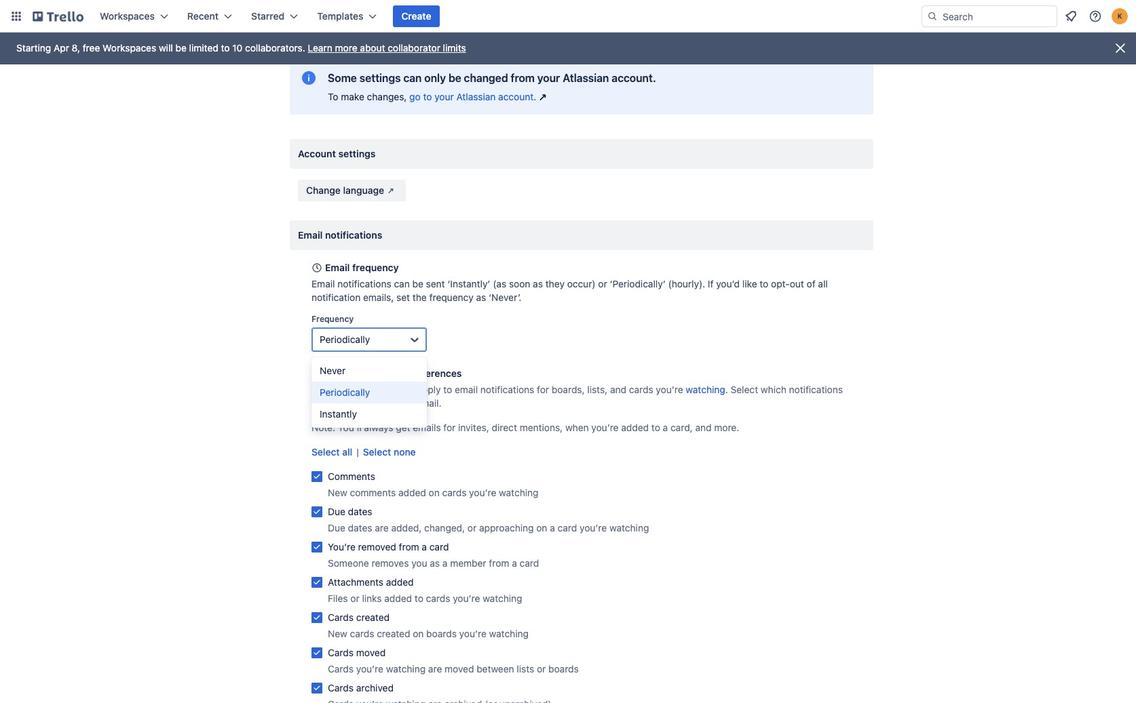 Task type: locate. For each thing, give the bounding box(es) containing it.
added down removes
[[386, 577, 414, 588]]

workspaces down "workspaces" popup button
[[103, 42, 156, 54]]

2 vertical spatial be
[[412, 278, 423, 290]]

direct
[[492, 422, 517, 434]]

0 notifications image
[[1063, 8, 1079, 24]]

0 vertical spatial workspaces
[[100, 10, 155, 22]]

added left card,
[[621, 422, 649, 434]]

1 vertical spatial as
[[476, 292, 486, 303]]

1 due from the top
[[328, 506, 345, 518]]

be
[[175, 42, 187, 54], [448, 72, 461, 84], [412, 278, 423, 290]]

preferences up apply
[[407, 368, 462, 379]]

notifications
[[325, 229, 382, 241], [337, 278, 391, 290], [480, 384, 534, 396], [789, 384, 843, 396]]

added up 'added,' at the left bottom
[[398, 487, 426, 499]]

0 vertical spatial all
[[818, 278, 828, 290]]

created down links
[[356, 612, 390, 624]]

notifications right which
[[789, 384, 843, 396]]

workspaces up free
[[100, 10, 155, 22]]

to left the 'opt-'
[[760, 278, 768, 290]]

as down 'instantly'
[[476, 292, 486, 303]]

0 vertical spatial notification
[[312, 292, 361, 303]]

for
[[537, 384, 549, 396], [443, 422, 456, 434]]

moved up archived
[[356, 647, 386, 659]]

0 horizontal spatial are
[[375, 523, 389, 534]]

preferences up receive
[[341, 384, 393, 396]]

0 horizontal spatial atlassian
[[456, 91, 496, 102]]

free
[[83, 42, 100, 54]]

approaching
[[479, 523, 534, 534]]

go to your atlassian account.
[[409, 91, 536, 102]]

notifications up email frequency
[[325, 229, 382, 241]]

and right card,
[[695, 422, 712, 434]]

watching link
[[686, 384, 725, 396]]

on down files or links added to cards you're watching
[[413, 628, 424, 640]]

you're
[[656, 384, 683, 396], [591, 422, 619, 434], [469, 487, 496, 499], [580, 523, 607, 534], [453, 593, 480, 605], [459, 628, 486, 640], [356, 664, 383, 675]]

on up changed,
[[429, 487, 440, 499]]

0 horizontal spatial all
[[342, 447, 352, 458]]

email
[[455, 384, 478, 396]]

1 vertical spatial frequency
[[429, 292, 474, 303]]

dates down due dates
[[348, 523, 372, 534]]

change language
[[306, 185, 384, 196]]

0 horizontal spatial as
[[430, 558, 440, 569]]

limited
[[189, 42, 218, 54]]

or inside email notifications can be sent 'instantly' (as soon as they occur) or 'periodically' (hourly). if you'd like to opt-out of all notification emails, set the frequency as 'never'.
[[598, 278, 607, 290]]

occur)
[[567, 278, 596, 290]]

0 horizontal spatial and
[[610, 384, 626, 396]]

can up go
[[403, 72, 422, 84]]

0 vertical spatial for
[[537, 384, 549, 396]]

2 cards from the top
[[328, 647, 354, 659]]

notification inside email notifications can be sent 'instantly' (as soon as they occur) or 'periodically' (hourly). if you'd like to opt-out of all notification emails, set the frequency as 'never'.
[[312, 292, 361, 303]]

(hourly).
[[668, 278, 705, 290]]

0 vertical spatial from
[[511, 72, 535, 84]]

0 horizontal spatial frequency
[[352, 262, 399, 274]]

periodically up instantly
[[320, 387, 370, 398]]

email
[[298, 229, 323, 241], [325, 262, 350, 274], [312, 278, 335, 290], [325, 368, 350, 379]]

from down 'added,' at the left bottom
[[399, 542, 419, 553]]

to
[[328, 91, 338, 102]]

all left |
[[342, 447, 352, 458]]

boards right lists
[[548, 664, 579, 675]]

due for due dates
[[328, 506, 345, 518]]

1 vertical spatial you'd
[[312, 398, 335, 409]]

new cards created on boards you're watching
[[328, 628, 529, 640]]

due
[[328, 506, 345, 518], [328, 523, 345, 534]]

only up 'via'
[[396, 384, 414, 396]]

to
[[221, 42, 230, 54], [423, 91, 432, 102], [760, 278, 768, 290], [443, 384, 452, 396], [355, 398, 364, 409], [651, 422, 660, 434], [415, 593, 423, 605]]

2 due from the top
[[328, 523, 345, 534]]

1 vertical spatial workspaces
[[103, 42, 156, 54]]

created down cards created
[[377, 628, 410, 640]]

card right approaching
[[558, 523, 577, 534]]

0 horizontal spatial you'd
[[312, 398, 335, 409]]

notification up receive
[[352, 368, 404, 379]]

like
[[742, 278, 757, 290], [338, 398, 352, 409]]

you'd right if
[[716, 278, 740, 290]]

to left 10 on the left of the page
[[221, 42, 230, 54]]

periodically
[[320, 334, 370, 345], [320, 387, 370, 398]]

learn
[[308, 42, 332, 54]]

settings
[[359, 72, 401, 84], [338, 148, 376, 159]]

workspaces
[[100, 10, 155, 22], [103, 42, 156, 54]]

search image
[[927, 11, 938, 22]]

1 horizontal spatial boards
[[548, 664, 579, 675]]

2 vertical spatial from
[[489, 558, 509, 569]]

1 horizontal spatial frequency
[[429, 292, 474, 303]]

to inside . select which notifications you'd like to receive via email.
[[355, 398, 364, 409]]

you'd
[[716, 278, 740, 290], [312, 398, 335, 409]]

added right links
[[384, 593, 412, 605]]

1 vertical spatial atlassian
[[456, 91, 496, 102]]

email for email notifications
[[298, 229, 323, 241]]

they
[[545, 278, 565, 290]]

1 new from the top
[[328, 487, 347, 499]]

1 vertical spatial and
[[695, 422, 712, 434]]

as left they at the left top
[[533, 278, 543, 290]]

0 vertical spatial dates
[[348, 506, 372, 518]]

1 horizontal spatial all
[[818, 278, 828, 290]]

be up the
[[412, 278, 423, 290]]

email for email frequency
[[325, 262, 350, 274]]

dates
[[348, 506, 372, 518], [348, 523, 372, 534]]

1 vertical spatial periodically
[[320, 387, 370, 398]]

0 horizontal spatial preferences
[[341, 384, 393, 396]]

1 horizontal spatial atlassian
[[563, 72, 609, 84]]

dates for due dates
[[348, 506, 372, 518]]

frequency inside email notifications can be sent 'instantly' (as soon as they occur) or 'periodically' (hourly). if you'd like to opt-out of all notification emails, set the frequency as 'never'.
[[429, 292, 474, 303]]

notification up frequency
[[312, 292, 361, 303]]

frequency
[[352, 262, 399, 274], [429, 292, 474, 303]]

are up removed
[[375, 523, 389, 534]]

primary element
[[0, 0, 1136, 33]]

atlassian down changed
[[456, 91, 496, 102]]

1 horizontal spatial account.
[[612, 72, 656, 84]]

email down email notifications
[[325, 262, 350, 274]]

1 vertical spatial your
[[434, 91, 454, 102]]

1 periodically from the top
[[320, 334, 370, 345]]

0 vertical spatial preferences
[[407, 368, 462, 379]]

1 vertical spatial all
[[342, 447, 352, 458]]

or right changed,
[[468, 523, 477, 534]]

like left the 'opt-'
[[742, 278, 757, 290]]

email frequency
[[325, 262, 399, 274]]

0 horizontal spatial like
[[338, 398, 352, 409]]

cards archived
[[328, 683, 394, 694]]

2 new from the top
[[328, 628, 347, 640]]

1 horizontal spatial are
[[428, 664, 442, 675]]

a right approaching
[[550, 523, 555, 534]]

1 vertical spatial new
[[328, 628, 347, 640]]

all right of
[[818, 278, 828, 290]]

from
[[511, 72, 535, 84], [399, 542, 419, 553], [489, 558, 509, 569]]

none
[[394, 447, 416, 458]]

can inside email notifications can be sent 'instantly' (as soon as they occur) or 'periodically' (hourly). if you'd like to opt-out of all notification emails, set the frequency as 'never'.
[[394, 278, 410, 290]]

settings for account
[[338, 148, 376, 159]]

are down new cards created on boards you're watching
[[428, 664, 442, 675]]

select inside . select which notifications you'd like to receive via email.
[[731, 384, 758, 396]]

1 horizontal spatial from
[[489, 558, 509, 569]]

1 horizontal spatial only
[[424, 72, 446, 84]]

1 vertical spatial dates
[[348, 523, 372, 534]]

switch to… image
[[10, 10, 23, 23]]

email up frequency
[[312, 278, 335, 290]]

a left member
[[442, 558, 448, 569]]

new down cards created
[[328, 628, 347, 640]]

be inside email notifications can be sent 'instantly' (as soon as they occur) or 'periodically' (hourly). if you'd like to opt-out of all notification emails, set the frequency as 'never'.
[[412, 278, 423, 290]]

1 vertical spatial account.
[[498, 91, 536, 102]]

cards created
[[328, 612, 390, 624]]

0 vertical spatial are
[[375, 523, 389, 534]]

4 cards from the top
[[328, 683, 354, 694]]

you'd down these
[[312, 398, 335, 409]]

notifications down email frequency
[[337, 278, 391, 290]]

account.
[[612, 72, 656, 84], [498, 91, 536, 102]]

0 vertical spatial moved
[[356, 647, 386, 659]]

0 horizontal spatial on
[[413, 628, 424, 640]]

0 horizontal spatial from
[[399, 542, 419, 553]]

2 dates from the top
[[348, 523, 372, 534]]

be right will at the top left of page
[[175, 42, 187, 54]]

1 cards from the top
[[328, 612, 354, 624]]

2 horizontal spatial as
[[533, 278, 543, 290]]

cards for cards you're watching are moved between lists or boards
[[328, 664, 354, 675]]

on
[[429, 487, 440, 499], [536, 523, 547, 534], [413, 628, 424, 640]]

preferences
[[407, 368, 462, 379], [341, 384, 393, 396]]

0 horizontal spatial your
[[434, 91, 454, 102]]

notifications up direct
[[480, 384, 534, 396]]

a
[[663, 422, 668, 434], [550, 523, 555, 534], [422, 542, 427, 553], [442, 558, 448, 569], [512, 558, 517, 569]]

if
[[708, 278, 714, 290]]

and
[[610, 384, 626, 396], [695, 422, 712, 434]]

1 vertical spatial only
[[396, 384, 414, 396]]

0 vertical spatial created
[[356, 612, 390, 624]]

which
[[761, 384, 786, 396]]

dates down the comments
[[348, 506, 372, 518]]

or
[[598, 278, 607, 290], [468, 523, 477, 534], [350, 593, 359, 605], [537, 664, 546, 675]]

0 vertical spatial and
[[610, 384, 626, 396]]

dates for due dates are added, changed, or approaching on a card you're watching
[[348, 523, 372, 534]]

to left receive
[[355, 398, 364, 409]]

moved left 'between'
[[445, 664, 474, 675]]

cards moved
[[328, 647, 386, 659]]

2 vertical spatial as
[[430, 558, 440, 569]]

email up these
[[325, 368, 350, 379]]

can up set
[[394, 278, 410, 290]]

can for notifications
[[394, 278, 410, 290]]

frequency up emails,
[[352, 262, 399, 274]]

archived
[[356, 683, 394, 694]]

cards
[[629, 384, 653, 396], [442, 487, 467, 499], [426, 593, 450, 605], [350, 628, 374, 640]]

and right the lists,
[[610, 384, 626, 396]]

0 vertical spatial like
[[742, 278, 757, 290]]

1 vertical spatial due
[[328, 523, 345, 534]]

only down limits
[[424, 72, 446, 84]]

cards down cards created
[[328, 647, 354, 659]]

periodically for never
[[320, 387, 370, 398]]

or right occur)
[[598, 278, 607, 290]]

all
[[818, 278, 828, 290], [342, 447, 352, 458]]

opt-
[[771, 278, 790, 290]]

from for changed
[[511, 72, 535, 84]]

can
[[403, 72, 422, 84], [394, 278, 410, 290]]

you
[[411, 558, 427, 569]]

new down comments
[[328, 487, 347, 499]]

mentions,
[[520, 422, 563, 434]]

1 vertical spatial settings
[[338, 148, 376, 159]]

like down these
[[338, 398, 352, 409]]

new
[[328, 487, 347, 499], [328, 628, 347, 640]]

for right emails
[[443, 422, 456, 434]]

on right approaching
[[536, 523, 547, 534]]

select all | select none
[[312, 447, 416, 458]]

1 horizontal spatial your
[[537, 72, 560, 84]]

1 vertical spatial card
[[429, 542, 449, 553]]

your right changed
[[537, 72, 560, 84]]

card down approaching
[[520, 558, 539, 569]]

added
[[621, 422, 649, 434], [398, 487, 426, 499], [386, 577, 414, 588], [384, 593, 412, 605]]

or right lists
[[537, 664, 546, 675]]

periodically down frequency
[[320, 334, 370, 345]]

email inside email notifications can be sent 'instantly' (as soon as they occur) or 'periodically' (hourly). if you'd like to opt-out of all notification emails, set the frequency as 'never'.
[[312, 278, 335, 290]]

you'd inside email notifications can be sent 'instantly' (as soon as they occur) or 'periodically' (hourly). if you'd like to opt-out of all notification emails, set the frequency as 'never'.
[[716, 278, 740, 290]]

your
[[537, 72, 560, 84], [434, 91, 454, 102]]

atlassian inside "link"
[[456, 91, 496, 102]]

0 horizontal spatial account.
[[498, 91, 536, 102]]

(as
[[493, 278, 506, 290]]

0 horizontal spatial boards
[[426, 628, 457, 640]]

select
[[731, 384, 758, 396], [312, 447, 340, 458], [363, 447, 391, 458]]

0 vertical spatial periodically
[[320, 334, 370, 345]]

to right go
[[423, 91, 432, 102]]

1 vertical spatial for
[[443, 422, 456, 434]]

these preferences only apply to email notifications for boards, lists, and cards you're watching
[[312, 384, 725, 396]]

'instantly'
[[448, 278, 490, 290]]

1 horizontal spatial and
[[695, 422, 712, 434]]

email down change
[[298, 229, 323, 241]]

be up go to your atlassian account.
[[448, 72, 461, 84]]

2 periodically from the top
[[320, 387, 370, 398]]

1 horizontal spatial you'd
[[716, 278, 740, 290]]

0 vertical spatial card
[[558, 523, 577, 534]]

sm image
[[384, 184, 398, 197]]

open information menu image
[[1089, 10, 1102, 23]]

select right |
[[363, 447, 391, 458]]

watching
[[686, 384, 725, 396], [499, 487, 539, 499], [609, 523, 649, 534], [483, 593, 522, 605], [489, 628, 529, 640], [386, 664, 426, 675]]

card up someone removes you as a member from a card
[[429, 542, 449, 553]]

email.
[[416, 398, 442, 409]]

1 horizontal spatial moved
[[445, 664, 474, 675]]

1 horizontal spatial for
[[537, 384, 549, 396]]

settings for some
[[359, 72, 401, 84]]

workspaces inside popup button
[[100, 10, 155, 22]]

1 horizontal spatial on
[[429, 487, 440, 499]]

cards down 'cards moved'
[[328, 664, 354, 675]]

atlassian down primary element
[[563, 72, 609, 84]]

to down you
[[415, 593, 423, 605]]

cards left archived
[[328, 683, 354, 694]]

1 vertical spatial on
[[536, 523, 547, 534]]

select right the . at the bottom of the page
[[731, 384, 758, 396]]

boards up cards you're watching are moved between lists or boards
[[426, 628, 457, 640]]

between
[[477, 664, 514, 675]]

templates
[[317, 10, 363, 22]]

cards for cards moved
[[328, 647, 354, 659]]

0 vertical spatial on
[[429, 487, 440, 499]]

1 dates from the top
[[348, 506, 372, 518]]

1 horizontal spatial be
[[412, 278, 423, 290]]

1 vertical spatial from
[[399, 542, 419, 553]]

1 horizontal spatial as
[[476, 292, 486, 303]]

kendallparks02 (kendallparks02) image
[[1112, 8, 1128, 24]]

your right go
[[434, 91, 454, 102]]

1 vertical spatial like
[[338, 398, 352, 409]]

1 vertical spatial boards
[[548, 664, 579, 675]]

select down note:
[[312, 447, 340, 458]]

get
[[396, 422, 410, 434]]

from right member
[[489, 558, 509, 569]]

these
[[312, 384, 338, 396]]

email for email notifications can be sent 'instantly' (as soon as they occur) or 'periodically' (hourly). if you'd like to opt-out of all notification emails, set the frequency as 'never'.
[[312, 278, 335, 290]]

0 vertical spatial settings
[[359, 72, 401, 84]]

0 horizontal spatial moved
[[356, 647, 386, 659]]

Search field
[[938, 6, 1057, 26]]

boards
[[426, 628, 457, 640], [548, 664, 579, 675]]

1 horizontal spatial like
[[742, 278, 757, 290]]

frequency down "sent"
[[429, 292, 474, 303]]

from right changed
[[511, 72, 535, 84]]

2 horizontal spatial from
[[511, 72, 535, 84]]

0 vertical spatial due
[[328, 506, 345, 518]]

settings up language
[[338, 148, 376, 159]]

0 vertical spatial can
[[403, 72, 422, 84]]

for left 'boards,'
[[537, 384, 549, 396]]

settings up changes,
[[359, 72, 401, 84]]

2 vertical spatial card
[[520, 558, 539, 569]]

cards down files
[[328, 612, 354, 624]]

a left card,
[[663, 422, 668, 434]]

3 cards from the top
[[328, 664, 354, 675]]

2 horizontal spatial select
[[731, 384, 758, 396]]

as right you
[[430, 558, 440, 569]]

to left card,
[[651, 422, 660, 434]]

atlassian
[[563, 72, 609, 84], [456, 91, 496, 102]]

0 vertical spatial be
[[175, 42, 187, 54]]

0 vertical spatial your
[[537, 72, 560, 84]]

0 vertical spatial you'd
[[716, 278, 740, 290]]



Task type: vqa. For each thing, say whether or not it's contained in the screenshot.
Formatting
no



Task type: describe. For each thing, give the bounding box(es) containing it.
a down approaching
[[512, 558, 517, 569]]

from for member
[[489, 558, 509, 569]]

recent
[[187, 10, 219, 22]]

a up you
[[422, 542, 427, 553]]

card,
[[671, 422, 693, 434]]

. select which notifications you'd like to receive via email.
[[312, 384, 843, 409]]

limits
[[443, 42, 466, 54]]

cards right the lists,
[[629, 384, 653, 396]]

links
[[362, 593, 382, 605]]

collaborators.
[[245, 42, 305, 54]]

never
[[320, 365, 346, 377]]

select none button
[[363, 446, 416, 459]]

email notifications
[[298, 229, 382, 241]]

member
[[450, 558, 486, 569]]

someone
[[328, 558, 369, 569]]

0 horizontal spatial select
[[312, 447, 340, 458]]

1 vertical spatial notification
[[352, 368, 404, 379]]

lists,
[[587, 384, 608, 396]]

1 horizontal spatial select
[[363, 447, 391, 458]]

8,
[[72, 42, 80, 54]]

note:
[[312, 422, 335, 434]]

new for new comments added on cards you're watching
[[328, 487, 347, 499]]

starred button
[[243, 5, 306, 27]]

cards down someone removes you as a member from a card
[[426, 593, 450, 605]]

can for settings
[[403, 72, 422, 84]]

due for due dates are added, changed, or approaching on a card you're watching
[[328, 523, 345, 534]]

like inside email notifications can be sent 'instantly' (as soon as they occur) or 'periodically' (hourly). if you'd like to opt-out of all notification emails, set the frequency as 'never'.
[[742, 278, 757, 290]]

due dates are added, changed, or approaching on a card you're watching
[[328, 523, 649, 534]]

email for email notification preferences
[[325, 368, 350, 379]]

or down attachments
[[350, 593, 359, 605]]

1 vertical spatial moved
[[445, 664, 474, 675]]

receive
[[366, 398, 398, 409]]

like inside . select which notifications you'd like to receive via email.
[[338, 398, 352, 409]]

comments
[[328, 471, 375, 483]]

starred
[[251, 10, 285, 22]]

0 vertical spatial boards
[[426, 628, 457, 640]]

cards up changed,
[[442, 487, 467, 499]]

workspaces button
[[92, 5, 176, 27]]

starting
[[16, 42, 51, 54]]

comments
[[350, 487, 396, 499]]

0 horizontal spatial card
[[429, 542, 449, 553]]

added,
[[391, 523, 422, 534]]

emails,
[[363, 292, 394, 303]]

emails
[[413, 422, 441, 434]]

0 horizontal spatial only
[[396, 384, 414, 396]]

starting apr 8, free workspaces will be limited to 10 collaborators. learn more about collaborator limits
[[16, 42, 466, 54]]

you're removed from a card
[[328, 542, 449, 553]]

sent
[[426, 278, 445, 290]]

apply
[[417, 384, 441, 396]]

always
[[364, 422, 393, 434]]

on for cards
[[429, 487, 440, 499]]

notifications inside . select which notifications you'd like to receive via email.
[[789, 384, 843, 396]]

on for boards
[[413, 628, 424, 640]]

due dates
[[328, 506, 372, 518]]

some
[[328, 72, 357, 84]]

email notification preferences
[[325, 368, 462, 379]]

collaborator
[[388, 42, 440, 54]]

0 vertical spatial as
[[533, 278, 543, 290]]

0 vertical spatial atlassian
[[563, 72, 609, 84]]

make
[[341, 91, 364, 102]]

'never'.
[[489, 292, 521, 303]]

account
[[298, 148, 336, 159]]

change
[[306, 185, 341, 196]]

the
[[413, 292, 427, 303]]

you'll
[[338, 422, 361, 434]]

account. inside "link"
[[498, 91, 536, 102]]

instantly
[[320, 409, 357, 420]]

go
[[409, 91, 421, 102]]

your inside "link"
[[434, 91, 454, 102]]

changes,
[[367, 91, 407, 102]]

soon
[[509, 278, 530, 290]]

1 vertical spatial are
[[428, 664, 442, 675]]

will
[[159, 42, 173, 54]]

10
[[232, 42, 243, 54]]

0 horizontal spatial for
[[443, 422, 456, 434]]

some settings can only be changed from your atlassian account.
[[328, 72, 656, 84]]

1 horizontal spatial card
[[520, 558, 539, 569]]

about
[[360, 42, 385, 54]]

all inside email notifications can be sent 'instantly' (as soon as they occur) or 'periodically' (hourly). if you'd like to opt-out of all notification emails, set the frequency as 'never'.
[[818, 278, 828, 290]]

apr
[[54, 42, 69, 54]]

you'd inside . select which notifications you'd like to receive via email.
[[312, 398, 335, 409]]

to inside email notifications can be sent 'instantly' (as soon as they occur) or 'periodically' (hourly). if you'd like to opt-out of all notification emails, set the frequency as 'never'.
[[760, 278, 768, 290]]

new comments added on cards you're watching
[[328, 487, 539, 499]]

more.
[[714, 422, 739, 434]]

select all button
[[312, 446, 352, 459]]

via
[[401, 398, 413, 409]]

0 vertical spatial frequency
[[352, 262, 399, 274]]

cards down cards created
[[350, 628, 374, 640]]

0 vertical spatial only
[[424, 72, 446, 84]]

new for new cards created on boards you're watching
[[328, 628, 347, 640]]

1 horizontal spatial preferences
[[407, 368, 462, 379]]

to make changes,
[[328, 91, 409, 102]]

account settings
[[298, 148, 376, 159]]

language
[[343, 185, 384, 196]]

lists
[[517, 664, 534, 675]]

'periodically'
[[610, 278, 666, 290]]

more
[[335, 42, 357, 54]]

cards for cards archived
[[328, 683, 354, 694]]

1 vertical spatial preferences
[[341, 384, 393, 396]]

.
[[725, 384, 728, 396]]

cards for cards created
[[328, 612, 354, 624]]

frequency
[[312, 314, 354, 324]]

files
[[328, 593, 348, 605]]

create button
[[393, 5, 439, 27]]

changed,
[[424, 523, 465, 534]]

back to home image
[[33, 5, 83, 27]]

to inside "link"
[[423, 91, 432, 102]]

create
[[401, 10, 431, 22]]

you're
[[328, 542, 356, 553]]

someone removes you as a member from a card
[[328, 558, 539, 569]]

out
[[790, 278, 804, 290]]

periodically for frequency
[[320, 334, 370, 345]]

1 vertical spatial created
[[377, 628, 410, 640]]

files or links added to cards you're watching
[[328, 593, 522, 605]]

templates button
[[309, 5, 385, 27]]

2 horizontal spatial on
[[536, 523, 547, 534]]

2 horizontal spatial card
[[558, 523, 577, 534]]

1 vertical spatial be
[[448, 72, 461, 84]]

0 vertical spatial account.
[[612, 72, 656, 84]]

to left email
[[443, 384, 452, 396]]

notifications inside email notifications can be sent 'instantly' (as soon as they occur) or 'periodically' (hourly). if you'd like to opt-out of all notification emails, set the frequency as 'never'.
[[337, 278, 391, 290]]

note: you'll always get emails for invites, direct mentions, when you're added to a card, and more.
[[312, 422, 739, 434]]

learn more about collaborator limits link
[[308, 42, 466, 54]]

invites,
[[458, 422, 489, 434]]

0 horizontal spatial be
[[175, 42, 187, 54]]

boards,
[[552, 384, 585, 396]]



